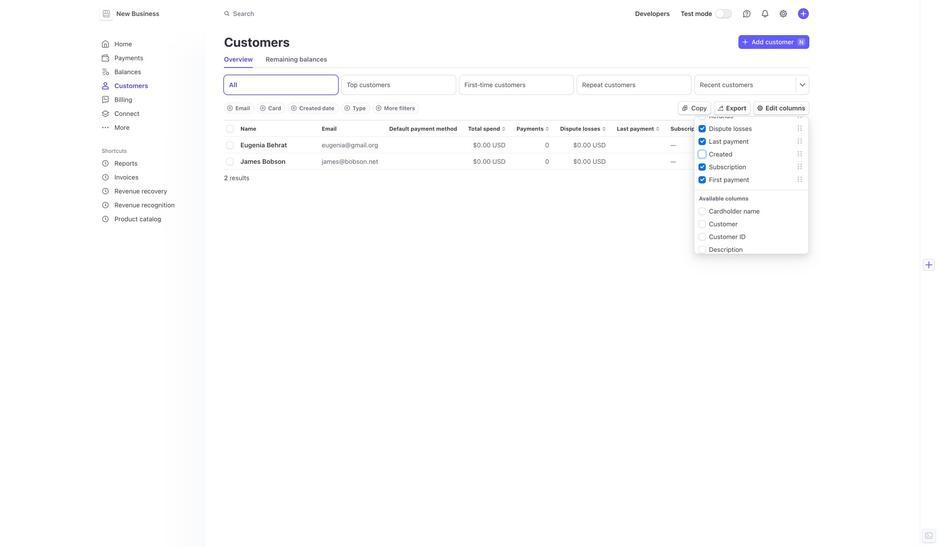 Task type: vqa. For each thing, say whether or not it's contained in the screenshot.
"Up"
no



Task type: describe. For each thing, give the bounding box(es) containing it.
2 tab list from the top
[[224, 75, 810, 95]]

open overflow menu image
[[801, 82, 806, 87]]

Select All checkbox
[[227, 126, 233, 132]]

help image
[[744, 10, 751, 17]]

Test mode checkbox
[[717, 10, 732, 18]]

0 horizontal spatial svg image
[[683, 106, 688, 111]]

add type image
[[345, 105, 350, 111]]

1 tab list from the top
[[224, 51, 810, 68]]

add card image
[[260, 105, 266, 111]]



Task type: locate. For each thing, give the bounding box(es) containing it.
1 horizontal spatial svg image
[[743, 39, 749, 45]]

Select item checkbox
[[227, 142, 233, 148]]

None checkbox
[[700, 126, 706, 132], [700, 164, 706, 170], [700, 177, 706, 183], [700, 234, 706, 240], [700, 247, 706, 253], [700, 126, 706, 132], [700, 164, 706, 170], [700, 177, 706, 183], [700, 234, 706, 240], [700, 247, 706, 253]]

Select item checkbox
[[227, 159, 233, 165]]

add created date image
[[291, 105, 297, 111]]

0 vertical spatial tab list
[[224, 51, 810, 68]]

add more filters image
[[376, 105, 382, 111]]

None search field
[[219, 5, 476, 22]]

2 shortcuts element from the top
[[98, 156, 200, 227]]

shortcuts element
[[98, 145, 200, 227], [98, 156, 200, 227]]

toolbar
[[224, 103, 420, 114]]

1 shortcuts element from the top
[[98, 145, 200, 227]]

1 vertical spatial svg image
[[683, 106, 688, 111]]

tab list
[[224, 51, 810, 68], [224, 75, 810, 95]]

svg image
[[743, 39, 749, 45], [683, 106, 688, 111]]

add email image
[[227, 105, 233, 111]]

settings image
[[781, 10, 788, 17]]

None checkbox
[[700, 138, 706, 145], [700, 151, 706, 158], [700, 208, 706, 215], [700, 221, 706, 227], [700, 138, 706, 145], [700, 151, 706, 158], [700, 208, 706, 215], [700, 221, 706, 227]]

1 vertical spatial tab list
[[224, 75, 810, 95]]

core navigation links element
[[98, 37, 200, 135]]

0 vertical spatial svg image
[[743, 39, 749, 45]]

manage shortcuts image
[[190, 148, 196, 154]]

Search text field
[[219, 5, 476, 22]]

notifications image
[[762, 10, 770, 17]]



